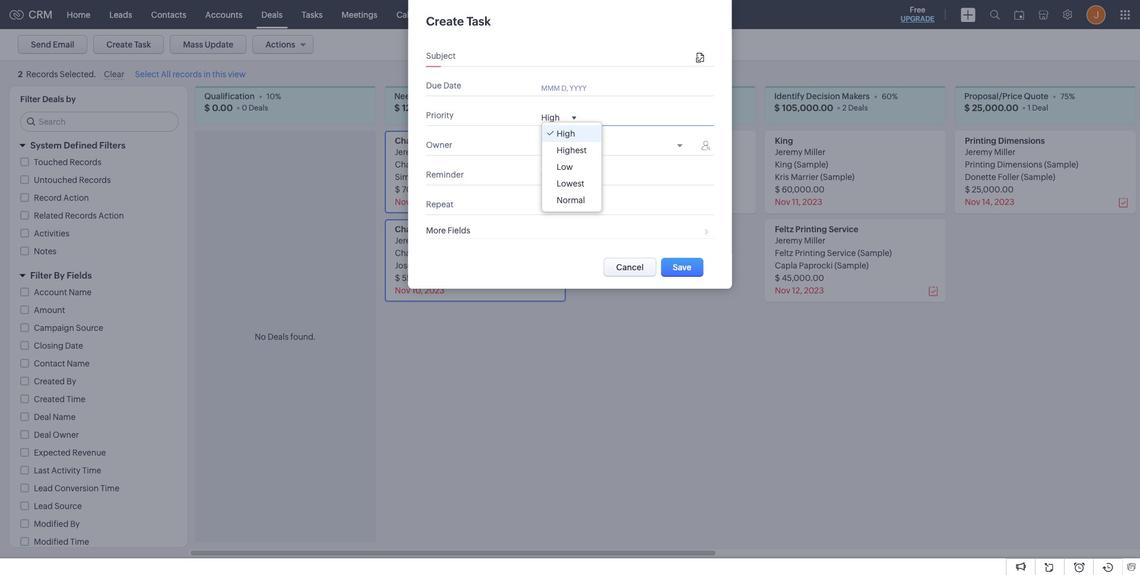 Task type: vqa. For each thing, say whether or not it's contained in the screenshot.
leftmost to
no



Task type: describe. For each thing, give the bounding box(es) containing it.
notes
[[34, 247, 57, 256]]

chemel link
[[585, 136, 616, 146]]

40
[[665, 92, 675, 101]]

2023 inside the printing dimensions jeremy miller printing dimensions (sample) donette foller (sample) $ 25,000.00 nov 14, 2023
[[995, 197, 1015, 207]]

2 deals
[[843, 103, 869, 112]]

$ 0.00
[[204, 103, 233, 113]]

printing up donette at the right top of the page
[[966, 160, 996, 169]]

system
[[30, 140, 62, 150]]

jeremy inside the printing dimensions jeremy miller printing dimensions (sample) donette foller (sample) $ 25,000.00 nov 14, 2023
[[966, 147, 993, 157]]

jeremy inside jeremy miller field
[[542, 141, 569, 150]]

by
[[66, 94, 76, 104]]

select all records in this view
[[135, 70, 246, 79]]

by for created
[[67, 377, 76, 386]]

deals for 0 deals
[[249, 103, 268, 112]]

40 %
[[665, 92, 681, 101]]

2 records from the left
[[173, 70, 202, 79]]

calls link
[[387, 0, 425, 29]]

selected.
[[60, 70, 96, 79]]

no
[[255, 332, 266, 341]]

nov inside "feltz printing service jeremy miller feltz printing service (sample) capla paprocki (sample) $ 45,000.00 nov 12, 2023"
[[775, 286, 791, 295]]

feltz printing service (sample) link
[[775, 248, 893, 258]]

2 % from the left
[[475, 92, 481, 101]]

campaign
[[34, 323, 74, 333]]

miller inside chemel jeremy miller chemel (sample) james venere (sample) $ 70,000.00 nov 9, 2023
[[615, 147, 636, 157]]

kris marrier (sample) link
[[775, 172, 855, 182]]

1 chemel from the top
[[585, 136, 616, 146]]

meetings
[[342, 10, 378, 19]]

1 vertical spatial dimensions
[[998, 160, 1043, 169]]

related records action
[[34, 211, 124, 220]]

0 vertical spatial dimensions
[[999, 136, 1046, 146]]

70,000.00
[[592, 185, 634, 194]]

time down created by
[[67, 395, 86, 404]]

by for modified
[[70, 519, 80, 529]]

deal owner
[[34, 430, 79, 440]]

printing up paprocki
[[795, 248, 826, 258]]

% for $ 25,000.00
[[1070, 92, 1076, 101]]

miller inside the "king jeremy miller king (sample) kris marrier (sample) $ 60,000.00 nov 11, 2023"
[[805, 147, 826, 157]]

records for related
[[65, 211, 97, 220]]

untouched
[[34, 175, 77, 185]]

contact
[[34, 359, 65, 368]]

proposal/price quote
[[965, 92, 1049, 101]]

High field
[[542, 112, 577, 122]]

account
[[34, 288, 67, 297]]

deals for filter deals by
[[42, 94, 64, 104]]

venere
[[611, 172, 638, 182]]

lead for lead source
[[34, 502, 53, 511]]

10
[[267, 92, 275, 101]]

time down revenue
[[82, 466, 101, 475]]

king jeremy miller king (sample) kris marrier (sample) $ 60,000.00 nov 11, 2023
[[775, 136, 855, 207]]

records for touched
[[70, 157, 102, 167]]

fields inside dropdown button
[[67, 270, 92, 280]]

2023 inside chemel jeremy miller chemel (sample) james venere (sample) $ 70,000.00 nov 9, 2023
[[611, 197, 631, 207]]

date for closing date
[[65, 341, 83, 351]]

defined
[[64, 140, 97, 150]]

amount
[[34, 305, 65, 315]]

modified for modified by
[[34, 519, 69, 529]]

$ down proposal/price
[[965, 103, 971, 113]]

$ 125,000.00
[[395, 103, 453, 113]]

proposition
[[608, 92, 653, 101]]

10 %
[[267, 92, 281, 101]]

(sample) down printing dimensions (sample) link
[[1022, 172, 1056, 182]]

accounts link
[[196, 0, 252, 29]]

send
[[31, 40, 51, 49]]

printing dimensions jeremy miller printing dimensions (sample) donette foller (sample) $ 25,000.00 nov 14, 2023
[[966, 136, 1079, 207]]

1 vertical spatial high
[[557, 129, 576, 138]]

0.00
[[212, 103, 233, 113]]

mass update button
[[170, 35, 247, 54]]

0 vertical spatial action
[[63, 193, 89, 203]]

0 vertical spatial create
[[426, 14, 464, 28]]

$ inside chemel jeremy miller chemel (sample) james venere (sample) $ 70,000.00 nov 9, 2023
[[585, 185, 591, 194]]

1 25,000.00 from the top
[[973, 103, 1019, 113]]

identify
[[775, 92, 805, 101]]

20 %
[[465, 92, 481, 101]]

0 vertical spatial service
[[829, 225, 859, 234]]

date for due date
[[444, 81, 462, 90]]

crm link
[[10, 8, 53, 21]]

donette foller (sample) link
[[966, 172, 1056, 182]]

deals for no deals found.
[[268, 332, 289, 341]]

mass update
[[183, 40, 234, 49]]

deals link
[[252, 0, 292, 29]]

calls
[[397, 10, 416, 19]]

makers
[[843, 92, 870, 101]]

priority
[[426, 111, 454, 120]]

time down modified by
[[70, 537, 89, 547]]

this
[[212, 70, 226, 79]]

deals for 2 deals
[[849, 103, 869, 112]]

last
[[34, 466, 50, 475]]

filter deals by
[[20, 94, 76, 104]]

accounts
[[206, 10, 243, 19]]

1 king from the top
[[775, 136, 794, 146]]

$ 105,000.00
[[775, 103, 834, 113]]

25,000.00 inside the printing dimensions jeremy miller printing dimensions (sample) donette foller (sample) $ 25,000.00 nov 14, 2023
[[973, 185, 1014, 194]]

high inside field
[[542, 113, 560, 122]]

time right conversion
[[100, 484, 119, 493]]

miller inside field
[[571, 141, 592, 150]]

nov inside chemel jeremy miller chemel (sample) james venere (sample) $ 70,000.00 nov 9, 2023
[[585, 197, 601, 207]]

found.
[[291, 332, 316, 341]]

campaigns
[[484, 10, 528, 19]]

tasks link
[[292, 0, 332, 29]]

all
[[161, 70, 171, 79]]

(sample) up "james venere (sample)" link
[[617, 160, 652, 169]]

contacts link
[[142, 0, 196, 29]]

miller inside the printing dimensions jeremy miller printing dimensions (sample) donette foller (sample) $ 25,000.00 nov 14, 2023
[[995, 147, 1016, 157]]

% for $ 105,000.00
[[893, 92, 899, 101]]

0 vertical spatial owner
[[426, 140, 453, 150]]

name for contact name
[[67, 359, 90, 368]]

mass
[[183, 40, 203, 49]]

name for account name
[[69, 288, 92, 297]]

1 vertical spatial action
[[99, 211, 124, 220]]

(sample) up capla paprocki (sample) link
[[858, 248, 893, 258]]

2 feltz from the top
[[775, 248, 794, 258]]

feltz printing service jeremy miller feltz printing service (sample) capla paprocki (sample) $ 45,000.00 nov 12, 2023
[[775, 225, 893, 295]]

$ inside the "king jeremy miller king (sample) kris marrier (sample) $ 60,000.00 nov 11, 2023"
[[775, 185, 781, 194]]

created for created time
[[34, 395, 65, 404]]

name for deal name
[[53, 412, 76, 422]]

kris
[[775, 172, 790, 182]]

james venere (sample) link
[[585, 172, 674, 182]]

king (sample) link
[[775, 160, 829, 169]]

lead source
[[34, 502, 82, 511]]

quote
[[1025, 92, 1049, 101]]

2 for 2 records selected.
[[18, 70, 23, 79]]

1 records from the left
[[26, 70, 58, 79]]

$ 25,000.00
[[965, 103, 1019, 113]]

lead conversion time
[[34, 484, 119, 493]]

(sample) up kris marrier (sample) link
[[795, 160, 829, 169]]

printing dimensions link
[[966, 136, 1046, 146]]



Task type: locate. For each thing, give the bounding box(es) containing it.
deals left by
[[42, 94, 64, 104]]

modified down modified by
[[34, 537, 69, 547]]

source for campaign source
[[76, 323, 103, 333]]

create task inside create task button
[[107, 40, 151, 49]]

select
[[135, 70, 159, 79]]

2 vertical spatial by
[[70, 519, 80, 529]]

MMM d, yyyy text field
[[542, 83, 607, 93]]

None button
[[604, 258, 657, 277]]

name down closing date
[[67, 359, 90, 368]]

filter
[[20, 94, 40, 104], [30, 270, 52, 280]]

proposal/price
[[965, 92, 1023, 101]]

filter down stageview
[[20, 94, 40, 104]]

by inside dropdown button
[[54, 270, 65, 280]]

nov
[[585, 197, 601, 207], [775, 197, 791, 207], [966, 197, 981, 207], [775, 286, 791, 295]]

identify decision makers
[[775, 92, 870, 101]]

leads link
[[100, 0, 142, 29]]

0 horizontal spatial action
[[63, 193, 89, 203]]

deals right no
[[268, 332, 289, 341]]

home
[[67, 10, 90, 19]]

0 vertical spatial records
[[70, 157, 102, 167]]

filter for filter deals by
[[20, 94, 40, 104]]

qualification
[[204, 92, 255, 101]]

2 vertical spatial records
[[65, 211, 97, 220]]

send email
[[31, 40, 74, 49]]

2 vertical spatial name
[[53, 412, 76, 422]]

jeremy down chemel link
[[585, 147, 613, 157]]

deals right "0"
[[249, 103, 268, 112]]

1 vertical spatial service
[[828, 248, 857, 258]]

create task up subject
[[426, 14, 491, 28]]

(sample) up donette foller (sample) link
[[1045, 160, 1079, 169]]

Search text field
[[21, 112, 178, 131]]

jeremy inside chemel jeremy miller chemel (sample) james venere (sample) $ 70,000.00 nov 9, 2023
[[585, 147, 613, 157]]

repeat
[[426, 200, 454, 209]]

by
[[54, 270, 65, 280], [67, 377, 76, 386], [70, 519, 80, 529]]

action up related records action
[[63, 193, 89, 203]]

logo image
[[10, 10, 24, 19]]

create down leads
[[107, 40, 133, 49]]

miller up low
[[571, 141, 592, 150]]

0 horizontal spatial fields
[[67, 270, 92, 280]]

60,000.00
[[782, 185, 825, 194]]

0 vertical spatial 2
[[18, 70, 23, 79]]

nov left 11,
[[775, 197, 791, 207]]

capla paprocki (sample) link
[[775, 261, 869, 270]]

1 vertical spatial create
[[107, 40, 133, 49]]

filters
[[99, 140, 126, 150]]

records left in
[[173, 70, 202, 79]]

chemel jeremy miller chemel (sample) james venere (sample) $ 70,000.00 nov 9, 2023
[[585, 136, 674, 207]]

owner down priority
[[426, 140, 453, 150]]

created by
[[34, 377, 76, 386]]

records up filter deals by
[[26, 70, 58, 79]]

1 horizontal spatial create
[[426, 14, 464, 28]]

marrier
[[791, 172, 819, 182]]

1 vertical spatial chemel
[[585, 160, 616, 169]]

1 vertical spatial filter
[[30, 270, 52, 280]]

tree
[[542, 122, 602, 212]]

free upgrade
[[901, 5, 935, 23]]

1 horizontal spatial fields
[[448, 226, 471, 235]]

20
[[465, 92, 475, 101]]

nov left 12,
[[775, 286, 791, 295]]

2 lead from the top
[[34, 502, 53, 511]]

lead down last
[[34, 484, 53, 493]]

capla
[[775, 261, 798, 270]]

subject
[[426, 51, 456, 61]]

last activity time
[[34, 466, 101, 475]]

contacts
[[151, 10, 186, 19]]

view
[[228, 70, 246, 79]]

task up select
[[134, 40, 151, 49]]

2 for 2 deals
[[843, 103, 847, 112]]

miller up king (sample) link
[[805, 147, 826, 157]]

1 vertical spatial deal
[[34, 412, 51, 422]]

2023 inside the "king jeremy miller king (sample) kris marrier (sample) $ 60,000.00 nov 11, 2023"
[[803, 197, 823, 207]]

$ inside the printing dimensions jeremy miller printing dimensions (sample) donette foller (sample) $ 25,000.00 nov 14, 2023
[[966, 185, 971, 194]]

source right campaign
[[76, 323, 103, 333]]

lead
[[34, 484, 53, 493], [34, 502, 53, 511]]

4 % from the left
[[893, 92, 899, 101]]

task
[[467, 14, 491, 28], [134, 40, 151, 49]]

0 vertical spatial deal
[[1033, 103, 1049, 112]]

(sample) right venere
[[640, 172, 674, 182]]

miller down printing dimensions link
[[995, 147, 1016, 157]]

1 lead from the top
[[34, 484, 53, 493]]

expected
[[34, 448, 71, 458]]

normal
[[557, 196, 586, 205]]

name down filter by fields dropdown button
[[69, 288, 92, 297]]

0 vertical spatial by
[[54, 270, 65, 280]]

owner up "expected revenue" on the left of page
[[53, 430, 79, 440]]

nov inside the "king jeremy miller king (sample) kris marrier (sample) $ 60,000.00 nov 11, 2023"
[[775, 197, 791, 207]]

expected revenue
[[34, 448, 106, 458]]

deals up 'actions'
[[262, 10, 283, 19]]

25,000.00 up 14,
[[973, 185, 1014, 194]]

deal for deal name
[[34, 412, 51, 422]]

miller up chemel (sample) link
[[615, 147, 636, 157]]

0 horizontal spatial owner
[[53, 430, 79, 440]]

Jeremy Miller field
[[542, 141, 689, 152]]

2023 right 14,
[[995, 197, 1015, 207]]

lowest
[[557, 179, 585, 188]]

3 % from the left
[[675, 92, 681, 101]]

1 vertical spatial create task
[[107, 40, 151, 49]]

0 vertical spatial fields
[[448, 226, 471, 235]]

filter inside filter by fields dropdown button
[[30, 270, 52, 280]]

45,000.00
[[782, 273, 825, 283]]

modified for modified time
[[34, 537, 69, 547]]

25,000.00 down proposal/price
[[973, 103, 1019, 113]]

deal up deal owner
[[34, 412, 51, 422]]

by down contact name
[[67, 377, 76, 386]]

filter by fields button
[[10, 265, 188, 286]]

0 horizontal spatial 2
[[18, 70, 23, 79]]

fields right more
[[448, 226, 471, 235]]

king up king (sample) link
[[775, 136, 794, 146]]

campaigns link
[[474, 0, 538, 29]]

1 vertical spatial source
[[54, 502, 82, 511]]

$ left the 0.00
[[204, 103, 210, 113]]

nov left 9,
[[585, 197, 601, 207]]

1 vertical spatial date
[[65, 341, 83, 351]]

1 horizontal spatial records
[[173, 70, 202, 79]]

filter up account
[[30, 270, 52, 280]]

created down contact
[[34, 377, 65, 386]]

service up capla paprocki (sample) link
[[828, 248, 857, 258]]

crm
[[29, 8, 53, 21]]

home link
[[57, 0, 100, 29]]

deals down makers
[[849, 103, 869, 112]]

1 modified from the top
[[34, 519, 69, 529]]

system defined filters button
[[10, 135, 188, 156]]

(sample) down feltz printing service (sample) link
[[835, 261, 869, 270]]

0 vertical spatial lead
[[34, 484, 53, 493]]

created for created by
[[34, 377, 65, 386]]

nov left 14,
[[966, 197, 981, 207]]

records down touched records
[[79, 175, 111, 185]]

0 horizontal spatial create task
[[107, 40, 151, 49]]

0 vertical spatial 25,000.00
[[973, 103, 1019, 113]]

created time
[[34, 395, 86, 404]]

donette
[[966, 172, 997, 182]]

date down campaign source
[[65, 341, 83, 351]]

2 chemel from the top
[[585, 160, 616, 169]]

service up feltz printing service (sample) link
[[829, 225, 859, 234]]

0 horizontal spatial task
[[134, 40, 151, 49]]

2023 down 60,000.00 in the right top of the page
[[803, 197, 823, 207]]

1 vertical spatial 2
[[843, 103, 847, 112]]

0 vertical spatial name
[[69, 288, 92, 297]]

$
[[204, 103, 210, 113], [395, 103, 400, 113], [775, 103, 781, 113], [965, 103, 971, 113], [585, 185, 591, 194], [775, 185, 781, 194], [966, 185, 971, 194], [775, 273, 781, 283]]

tasks
[[302, 10, 323, 19]]

lead for lead conversion time
[[34, 484, 53, 493]]

reminder
[[426, 170, 464, 179]]

0 vertical spatial feltz
[[775, 225, 794, 234]]

jeremy inside the "king jeremy miller king (sample) kris marrier (sample) $ 60,000.00 nov 11, 2023"
[[775, 147, 803, 157]]

2 vertical spatial deal
[[34, 430, 51, 440]]

task inside button
[[134, 40, 151, 49]]

1 vertical spatial task
[[134, 40, 151, 49]]

chemel (sample) link
[[585, 160, 652, 169]]

tree containing high
[[542, 122, 602, 212]]

reports
[[435, 10, 465, 19]]

name
[[69, 288, 92, 297], [67, 359, 90, 368], [53, 412, 76, 422]]

created up deal name
[[34, 395, 65, 404]]

deal name
[[34, 412, 76, 422]]

system defined filters
[[30, 140, 126, 150]]

$ down identify
[[775, 103, 781, 113]]

jeremy up capla
[[775, 236, 803, 245]]

1 feltz from the top
[[775, 225, 794, 234]]

1 vertical spatial created
[[34, 395, 65, 404]]

1 vertical spatial 25,000.00
[[973, 185, 1014, 194]]

lead up modified by
[[34, 502, 53, 511]]

2023 down 70,000.00
[[611, 197, 631, 207]]

0
[[242, 103, 247, 112]]

james
[[585, 172, 610, 182]]

None submit
[[661, 258, 704, 277]]

1 vertical spatial king
[[775, 160, 793, 169]]

125,000.00
[[402, 103, 453, 113]]

deal up expected
[[34, 430, 51, 440]]

1 vertical spatial feltz
[[775, 248, 794, 258]]

jeremy inside "feltz printing service jeremy miller feltz printing service (sample) capla paprocki (sample) $ 45,000.00 nov 12, 2023"
[[775, 236, 803, 245]]

jeremy down 'king' link
[[775, 147, 803, 157]]

1 horizontal spatial action
[[99, 211, 124, 220]]

by up account name
[[54, 270, 65, 280]]

clear
[[104, 70, 124, 79]]

create inside button
[[107, 40, 133, 49]]

0 vertical spatial date
[[444, 81, 462, 90]]

1 horizontal spatial 2
[[843, 103, 847, 112]]

5 % from the left
[[1070, 92, 1076, 101]]

1 vertical spatial lead
[[34, 502, 53, 511]]

low
[[557, 162, 573, 172]]

1 vertical spatial owner
[[53, 430, 79, 440]]

highest
[[557, 146, 587, 155]]

2023 down 45,000.00
[[805, 286, 825, 295]]

(sample) right marrier
[[821, 172, 855, 182]]

1 vertical spatial fields
[[67, 270, 92, 280]]

2 25,000.00 from the top
[[973, 185, 1014, 194]]

source down conversion
[[54, 502, 82, 511]]

printing dimensions (sample) link
[[966, 160, 1079, 169]]

king link
[[775, 136, 794, 146]]

send email button
[[18, 35, 88, 54]]

jeremy miller
[[542, 141, 592, 150]]

1 created from the top
[[34, 377, 65, 386]]

closing
[[34, 341, 63, 351]]

1 vertical spatial name
[[67, 359, 90, 368]]

activities
[[34, 229, 69, 238]]

$ down donette at the right top of the page
[[966, 185, 971, 194]]

1 horizontal spatial task
[[467, 14, 491, 28]]

update
[[205, 40, 234, 49]]

records for untouched
[[79, 175, 111, 185]]

source for lead source
[[54, 502, 82, 511]]

$ down needs
[[395, 103, 400, 113]]

name down created time
[[53, 412, 76, 422]]

contact name
[[34, 359, 90, 368]]

chemel
[[585, 136, 616, 146], [585, 160, 616, 169]]

task right reports on the left top of page
[[467, 14, 491, 28]]

record action
[[34, 193, 89, 203]]

1 vertical spatial records
[[79, 175, 111, 185]]

upgrade
[[901, 15, 935, 23]]

% for $ 0.00
[[275, 92, 281, 101]]

0 vertical spatial created
[[34, 377, 65, 386]]

subject name lookup image
[[697, 53, 705, 63]]

chemel up james on the top right of page
[[585, 160, 616, 169]]

1
[[1028, 103, 1031, 112]]

2 modified from the top
[[34, 537, 69, 547]]

dimensions up donette foller (sample) link
[[998, 160, 1043, 169]]

0 vertical spatial king
[[775, 136, 794, 146]]

12,
[[793, 286, 803, 295]]

None text field
[[542, 52, 694, 61]]

2 created from the top
[[34, 395, 65, 404]]

25,000.00
[[973, 103, 1019, 113], [973, 185, 1014, 194]]

meetings link
[[332, 0, 387, 29]]

needs analysis
[[395, 92, 453, 101]]

$ inside "feltz printing service jeremy miller feltz printing service (sample) capla paprocki (sample) $ 45,000.00 nov 12, 2023"
[[775, 273, 781, 283]]

king up kris
[[775, 160, 793, 169]]

1 vertical spatial by
[[67, 377, 76, 386]]

2 up filter deals by
[[18, 70, 23, 79]]

0 vertical spatial create task
[[426, 14, 491, 28]]

modified down lead source
[[34, 519, 69, 529]]

records down record action
[[65, 211, 97, 220]]

0 vertical spatial source
[[76, 323, 103, 333]]

date right due
[[444, 81, 462, 90]]

1 vertical spatial modified
[[34, 537, 69, 547]]

1 horizontal spatial owner
[[426, 140, 453, 150]]

fields up account name
[[67, 270, 92, 280]]

printing down $ 25,000.00
[[966, 136, 997, 146]]

create task down leads
[[107, 40, 151, 49]]

0 horizontal spatial date
[[65, 341, 83, 351]]

$ down james on the top right of page
[[585, 185, 591, 194]]

create up subject
[[426, 14, 464, 28]]

by for filter
[[54, 270, 65, 280]]

$ down capla
[[775, 273, 781, 283]]

1 horizontal spatial date
[[444, 81, 462, 90]]

nov inside the printing dimensions jeremy miller printing dimensions (sample) donette foller (sample) $ 25,000.00 nov 14, 2023
[[966, 197, 981, 207]]

jeremy up low
[[542, 141, 569, 150]]

by up the modified time
[[70, 519, 80, 529]]

owner
[[426, 140, 453, 150], [53, 430, 79, 440]]

2 king from the top
[[775, 160, 793, 169]]

75 %
[[1061, 92, 1076, 101]]

0 horizontal spatial create
[[107, 40, 133, 49]]

0 vertical spatial modified
[[34, 519, 69, 529]]

11,
[[793, 197, 801, 207]]

miller down feltz printing service link
[[805, 236, 826, 245]]

action down untouched records
[[99, 211, 124, 220]]

deal for deal owner
[[34, 430, 51, 440]]

9,
[[602, 197, 610, 207]]

printing
[[966, 136, 997, 146], [966, 160, 996, 169], [796, 225, 828, 234], [795, 248, 826, 258]]

printing down 11,
[[796, 225, 828, 234]]

leads
[[109, 10, 132, 19]]

1 horizontal spatial create task
[[426, 14, 491, 28]]

stageview
[[18, 69, 65, 79]]

decision
[[807, 92, 841, 101]]

0 vertical spatial task
[[467, 14, 491, 28]]

14,
[[983, 197, 993, 207]]

0 vertical spatial high
[[542, 113, 560, 122]]

0 vertical spatial filter
[[20, 94, 40, 104]]

0 horizontal spatial records
[[26, 70, 58, 79]]

miller inside "feltz printing service jeremy miller feltz printing service (sample) capla paprocki (sample) $ 45,000.00 nov 12, 2023"
[[805, 236, 826, 245]]

feltz up capla
[[775, 248, 794, 258]]

created
[[34, 377, 65, 386], [34, 395, 65, 404]]

time
[[67, 395, 86, 404], [82, 466, 101, 475], [100, 484, 119, 493], [70, 537, 89, 547]]

filter for filter by fields
[[30, 270, 52, 280]]

0 vertical spatial chemel
[[585, 136, 616, 146]]

records down defined
[[70, 157, 102, 167]]

foller
[[999, 172, 1020, 182]]

jeremy up donette at the right top of the page
[[966, 147, 993, 157]]

1 % from the left
[[275, 92, 281, 101]]

feltz down 11,
[[775, 225, 794, 234]]

chemel up chemel (sample) link
[[585, 136, 616, 146]]

2 down makers
[[843, 103, 847, 112]]

$ down kris
[[775, 185, 781, 194]]

2023 inside "feltz printing service jeremy miller feltz printing service (sample) capla paprocki (sample) $ 45,000.00 nov 12, 2023"
[[805, 286, 825, 295]]

deal right 1
[[1033, 103, 1049, 112]]

dimensions up printing dimensions (sample) link
[[999, 136, 1046, 146]]



